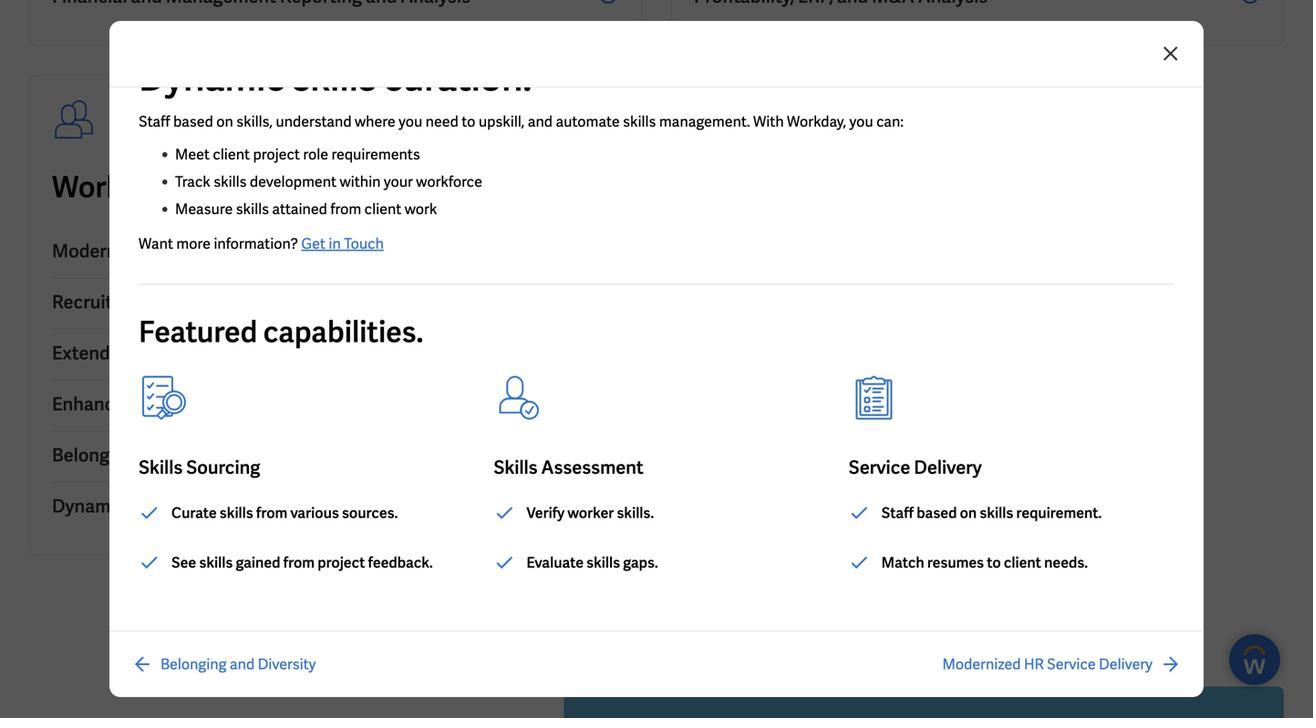 Task type: vqa. For each thing, say whether or not it's contained in the screenshot.
an in the Broward College gains an accurate picture of the business, empowering it to control out-of-policy spend.
no



Task type: locate. For each thing, give the bounding box(es) containing it.
skills up the verify
[[494, 456, 538, 480]]

0 vertical spatial project
[[253, 145, 300, 164]]

1 vertical spatial modernized
[[943, 655, 1021, 675]]

skills right see on the bottom left
[[199, 554, 233, 573]]

service
[[183, 239, 245, 263], [849, 456, 911, 480], [1047, 655, 1096, 675]]

0 horizontal spatial staff
[[139, 112, 170, 131]]

0 vertical spatial modernized hr service delivery button
[[52, 228, 619, 279]]

skills left curation
[[129, 495, 173, 519]]

where
[[355, 112, 396, 131]]

project
[[253, 145, 300, 164], [318, 554, 365, 573]]

2 you from the left
[[850, 112, 874, 131]]

and
[[528, 112, 553, 131], [116, 291, 147, 314], [139, 444, 170, 467], [230, 655, 255, 675]]

gaps.
[[623, 554, 658, 573]]

on for skills,
[[216, 112, 233, 131]]

dynamic
[[139, 54, 285, 102], [52, 495, 125, 519]]

modernized hr service delivery button
[[52, 228, 619, 279], [943, 654, 1182, 676]]

0 vertical spatial client
[[213, 145, 250, 164]]

from
[[330, 200, 361, 219], [256, 504, 288, 523], [283, 554, 315, 573]]

project up development
[[253, 145, 300, 164]]

staff
[[139, 112, 170, 131], [882, 504, 914, 523]]

0 vertical spatial modernized
[[52, 239, 151, 263]]

1 vertical spatial hr
[[1024, 655, 1044, 675]]

skills left gaps.
[[587, 554, 620, 573]]

on up resumes
[[960, 504, 977, 523]]

dynamic for dynamic skills curation.
[[139, 54, 285, 102]]

belonging and diversity button
[[52, 432, 619, 483], [131, 654, 316, 676]]

0 vertical spatial on
[[216, 112, 233, 131]]

workforce
[[52, 168, 191, 206], [134, 342, 221, 365]]

more
[[176, 234, 211, 254]]

skills up the information?
[[236, 200, 269, 219]]

you left can: at right
[[850, 112, 874, 131]]

extended workforce management
[[52, 342, 335, 365]]

based down service delivery on the bottom right
[[917, 504, 957, 523]]

1 vertical spatial belonging
[[161, 655, 227, 675]]

in
[[329, 234, 341, 254]]

evaluate
[[527, 554, 584, 573]]

project down dynamic skills curation button
[[318, 554, 365, 573]]

belonging inside dynamic skills curation. dialog
[[161, 655, 227, 675]]

requirement.
[[1017, 504, 1102, 523]]

information?
[[214, 234, 298, 254]]

modernized up recruit
[[52, 239, 151, 263]]

touch
[[344, 234, 384, 254]]

0 horizontal spatial to
[[462, 112, 476, 131]]

0 vertical spatial service
[[183, 239, 245, 263]]

project inside meet client project role requirements track skills development within your workforce measure skills attained from client work
[[253, 145, 300, 164]]

skills inside button
[[129, 495, 173, 519]]

on for skills
[[960, 504, 977, 523]]

0 horizontal spatial hr
[[154, 239, 179, 263]]

1 horizontal spatial staff
[[882, 504, 914, 523]]

skills up match resumes to client needs. at the bottom right of the page
[[980, 504, 1014, 523]]

dynamic inside dialog
[[139, 54, 285, 102]]

within
[[340, 172, 381, 192]]

1 horizontal spatial hr
[[1024, 655, 1044, 675]]

skills right curate
[[220, 504, 253, 523]]

1 horizontal spatial diversity
[[258, 655, 316, 675]]

automate
[[556, 112, 620, 131]]

skills
[[139, 456, 183, 480], [494, 456, 538, 480], [129, 495, 173, 519]]

diversity
[[174, 444, 247, 467], [258, 655, 316, 675]]

2 vertical spatial client
[[1004, 554, 1042, 573]]

from right gained
[[283, 554, 315, 573]]

2 horizontal spatial service
[[1047, 655, 1096, 675]]

verify worker skills.
[[527, 504, 654, 523]]

modernized for the leftmost modernized hr service delivery button
[[52, 239, 151, 263]]

verify
[[527, 504, 565, 523]]

0 vertical spatial based
[[173, 112, 213, 131]]

0 horizontal spatial project
[[253, 145, 300, 164]]

idc infobrief for tech image
[[564, 687, 1284, 719]]

match
[[882, 554, 925, 573]]

0 vertical spatial hr
[[154, 239, 179, 263]]

workforce up want in the top of the page
[[52, 168, 191, 206]]

1 vertical spatial on
[[960, 504, 977, 523]]

recruit and onboard button
[[52, 279, 619, 330]]

from down within
[[330, 200, 361, 219]]

1 vertical spatial dynamic
[[52, 495, 125, 519]]

delivery
[[248, 239, 316, 263], [914, 456, 982, 480], [1099, 655, 1153, 675]]

1 horizontal spatial modernized hr service delivery
[[943, 655, 1153, 675]]

modernized up idc infobrief for tech image
[[943, 655, 1021, 675]]

management
[[225, 342, 335, 365]]

resumes
[[927, 554, 984, 573]]

meet client project role requirements track skills development within your workforce measure skills attained from client work
[[175, 145, 482, 219]]

0 horizontal spatial based
[[173, 112, 213, 131]]

0 horizontal spatial you
[[399, 112, 423, 131]]

belonging
[[52, 444, 135, 467], [161, 655, 227, 675]]

modernized hr service delivery for the leftmost modernized hr service delivery button
[[52, 239, 316, 263]]

2 horizontal spatial client
[[1004, 554, 1042, 573]]

hr for the leftmost modernized hr service delivery button
[[154, 239, 179, 263]]

staff based on skills, understand where you need to upskill, and automate skills management. with workday, you can:
[[139, 112, 907, 131]]

0 horizontal spatial modernized
[[52, 239, 151, 263]]

extended
[[52, 342, 131, 365]]

0 vertical spatial belonging and diversity button
[[52, 432, 619, 483]]

2 horizontal spatial delivery
[[1099, 655, 1153, 675]]

on
[[216, 112, 233, 131], [960, 504, 977, 523]]

staff for staff based on skills, understand where you need to upskill, and automate skills management. with workday, you can:
[[139, 112, 170, 131]]

1 vertical spatial belonging and diversity button
[[131, 654, 316, 676]]

2 vertical spatial delivery
[[1099, 655, 1153, 675]]

1 vertical spatial service
[[849, 456, 911, 480]]

hr
[[154, 239, 179, 263], [1024, 655, 1044, 675]]

you left need
[[399, 112, 423, 131]]

1 vertical spatial to
[[987, 554, 1001, 573]]

1 vertical spatial project
[[318, 554, 365, 573]]

requirements
[[332, 145, 420, 164]]

upskill,
[[479, 112, 525, 131]]

staff for staff based on skills requirement.
[[882, 504, 914, 523]]

0 vertical spatial dynamic
[[139, 54, 285, 102]]

match resumes to client needs.
[[882, 554, 1088, 573]]

0 vertical spatial delivery
[[248, 239, 316, 263]]

featured capabilities.
[[139, 313, 424, 351]]

modernized hr service delivery
[[52, 239, 316, 263], [943, 655, 1153, 675]]

to right resumes
[[987, 554, 1001, 573]]

1 vertical spatial belonging and diversity
[[161, 655, 316, 675]]

1 you from the left
[[399, 112, 423, 131]]

you
[[399, 112, 423, 131], [850, 112, 874, 131]]

skills right track
[[214, 172, 247, 192]]

skills for skills sourcing
[[139, 456, 183, 480]]

1 vertical spatial diversity
[[258, 655, 316, 675]]

skills,
[[236, 112, 273, 131]]

1 horizontal spatial to
[[987, 554, 1001, 573]]

on left "skills,"
[[216, 112, 233, 131]]

modernized hr service delivery inside dynamic skills curation. dialog
[[943, 655, 1153, 675]]

1 vertical spatial workforce
[[134, 342, 221, 365]]

skills sourcing
[[139, 456, 260, 480]]

understand
[[276, 112, 352, 131]]

1 vertical spatial staff
[[882, 504, 914, 523]]

recruit and onboard
[[52, 291, 224, 314]]

0 horizontal spatial on
[[216, 112, 233, 131]]

1 horizontal spatial you
[[850, 112, 874, 131]]

0 vertical spatial modernized hr service delivery
[[52, 239, 316, 263]]

and inside button
[[116, 291, 147, 314]]

to right need
[[462, 112, 476, 131]]

0 vertical spatial belonging and diversity
[[52, 444, 247, 467]]

development
[[250, 172, 337, 192]]

to
[[462, 112, 476, 131], [987, 554, 1001, 573]]

modernized
[[52, 239, 151, 263], [943, 655, 1021, 675]]

0 horizontal spatial service
[[183, 239, 245, 263]]

client left needs.
[[1004, 554, 1042, 573]]

1 horizontal spatial belonging
[[161, 655, 227, 675]]

enhanced employee experience
[[52, 393, 316, 416]]

1 horizontal spatial dynamic
[[139, 54, 285, 102]]

1 horizontal spatial modernized
[[943, 655, 1021, 675]]

based up the meet
[[173, 112, 213, 131]]

1 horizontal spatial on
[[960, 504, 977, 523]]

1 horizontal spatial project
[[318, 554, 365, 573]]

skills
[[292, 54, 376, 102], [623, 112, 656, 131], [214, 172, 247, 192], [236, 200, 269, 219], [220, 504, 253, 523], [980, 504, 1014, 523], [199, 554, 233, 573], [587, 554, 620, 573]]

modernized inside dynamic skills curation. dialog
[[943, 655, 1021, 675]]

0 horizontal spatial diversity
[[174, 444, 247, 467]]

skills up dynamic skills curation
[[139, 456, 183, 480]]

0 horizontal spatial delivery
[[248, 239, 316, 263]]

2 vertical spatial from
[[283, 554, 315, 573]]

recruit
[[52, 291, 112, 314]]

client
[[213, 145, 250, 164], [365, 200, 402, 219], [1004, 554, 1042, 573]]

based
[[173, 112, 213, 131], [917, 504, 957, 523]]

from left 'various' at the bottom left
[[256, 504, 288, 523]]

0 horizontal spatial modernized hr service delivery button
[[52, 228, 619, 279]]

enhanced
[[52, 393, 135, 416]]

workforce up employee
[[134, 342, 221, 365]]

client down your
[[365, 200, 402, 219]]

capabilities.
[[263, 313, 424, 351]]

0 vertical spatial from
[[330, 200, 361, 219]]

featured
[[139, 313, 257, 351]]

workforce
[[416, 172, 482, 192]]

belonging and diversity button inside dynamic skills curation. dialog
[[131, 654, 316, 676]]

0 horizontal spatial dynamic
[[52, 495, 125, 519]]

your
[[384, 172, 413, 192]]

onboard
[[151, 291, 224, 314]]

dynamic inside button
[[52, 495, 125, 519]]

1 horizontal spatial modernized hr service delivery button
[[943, 654, 1182, 676]]

get
[[301, 234, 326, 254]]

client up for
[[213, 145, 250, 164]]

1 horizontal spatial delivery
[[914, 456, 982, 480]]

1 vertical spatial based
[[917, 504, 957, 523]]

belonging and diversity
[[52, 444, 247, 467], [161, 655, 316, 675]]

hr inside dynamic skills curation. dialog
[[1024, 655, 1044, 675]]

1 horizontal spatial client
[[365, 200, 402, 219]]

skills.
[[617, 504, 654, 523]]

1 vertical spatial modernized hr service delivery
[[943, 655, 1153, 675]]

0 horizontal spatial client
[[213, 145, 250, 164]]

1 horizontal spatial based
[[917, 504, 957, 523]]

0 horizontal spatial modernized hr service delivery
[[52, 239, 316, 263]]

0 vertical spatial belonging
[[52, 444, 135, 467]]

for
[[197, 168, 234, 206]]

technology
[[416, 168, 568, 206]]

0 vertical spatial staff
[[139, 112, 170, 131]]

of
[[383, 168, 410, 206]]

see skills gained from project feedback.
[[171, 554, 433, 573]]

0 horizontal spatial belonging
[[52, 444, 135, 467]]



Task type: describe. For each thing, give the bounding box(es) containing it.
1 vertical spatial delivery
[[914, 456, 982, 480]]

assessment
[[541, 456, 644, 480]]

skills for skills assessment
[[494, 456, 538, 480]]

staff based on skills requirement.
[[882, 504, 1102, 523]]

diversity inside dynamic skills curation. dialog
[[258, 655, 316, 675]]

workforce inside the extended workforce management button
[[134, 342, 221, 365]]

want more information? get in touch
[[139, 234, 384, 254]]

dynamic skills curation. dialog
[[0, 0, 1313, 719]]

sourcing
[[186, 456, 260, 480]]

track
[[175, 172, 211, 192]]

based for skills,
[[173, 112, 213, 131]]

workforce for the future of technology
[[52, 168, 568, 206]]

1 vertical spatial modernized hr service delivery button
[[943, 654, 1182, 676]]

skills up understand
[[292, 54, 376, 102]]

need
[[426, 112, 459, 131]]

0 vertical spatial diversity
[[174, 444, 247, 467]]

the
[[240, 168, 285, 206]]

evaluate skills gaps.
[[527, 554, 658, 573]]

modernized hr service delivery for modernized hr service delivery button to the bottom
[[943, 655, 1153, 675]]

0 vertical spatial workforce
[[52, 168, 191, 206]]

with
[[753, 112, 784, 131]]

skills right automate at left top
[[623, 112, 656, 131]]

1 vertical spatial client
[[365, 200, 402, 219]]

future
[[290, 168, 377, 206]]

management.
[[659, 112, 750, 131]]

hr for modernized hr service delivery button to the bottom
[[1024, 655, 1044, 675]]

meet
[[175, 145, 210, 164]]

extended workforce management button
[[52, 330, 619, 381]]

workday,
[[787, 112, 847, 131]]

delivery for modernized hr service delivery button to the bottom
[[1099, 655, 1153, 675]]

belonging and diversity inside dynamic skills curation. dialog
[[161, 655, 316, 675]]

dynamic for dynamic skills curation
[[52, 495, 125, 519]]

various
[[290, 504, 339, 523]]

can:
[[877, 112, 904, 131]]

1 horizontal spatial service
[[849, 456, 911, 480]]

get in touch link
[[301, 234, 384, 254]]

needs.
[[1044, 554, 1088, 573]]

curate skills from various sources.
[[171, 504, 398, 523]]

skills assessment
[[494, 456, 644, 480]]

based for skills
[[917, 504, 957, 523]]

feedback.
[[368, 554, 433, 573]]

attained
[[272, 200, 327, 219]]

role
[[303, 145, 328, 164]]

from inside meet client project role requirements track skills development within your workforce measure skills attained from client work
[[330, 200, 361, 219]]

curate
[[171, 504, 217, 523]]

curation
[[176, 495, 249, 519]]

delivery for the leftmost modernized hr service delivery button
[[248, 239, 316, 263]]

measure
[[175, 200, 233, 219]]

work
[[405, 200, 437, 219]]

sources.
[[342, 504, 398, 523]]

employee
[[138, 393, 220, 416]]

experience
[[223, 393, 316, 416]]

curation.
[[384, 54, 532, 102]]

dynamic skills curation button
[[52, 483, 619, 533]]

enhanced employee experience button
[[52, 381, 619, 432]]

worker
[[568, 504, 614, 523]]

gained
[[236, 554, 280, 573]]

dynamic skills curation.
[[139, 54, 532, 102]]

dynamic skills curation
[[52, 495, 249, 519]]

2 vertical spatial service
[[1047, 655, 1096, 675]]

modernized for modernized hr service delivery button to the bottom
[[943, 655, 1021, 675]]

see
[[171, 554, 196, 573]]

0 vertical spatial to
[[462, 112, 476, 131]]

want
[[139, 234, 173, 254]]

service delivery
[[849, 456, 982, 480]]

1 vertical spatial from
[[256, 504, 288, 523]]



